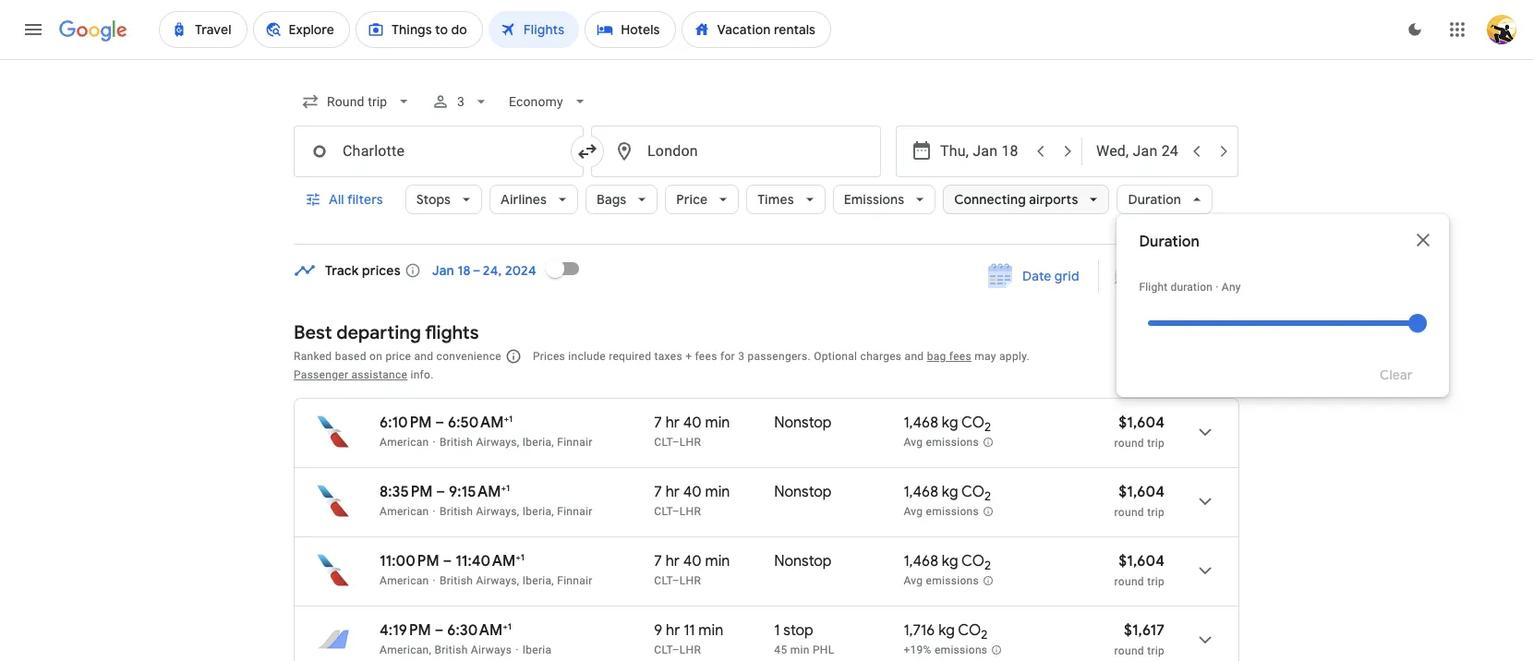 Task type: describe. For each thing, give the bounding box(es) containing it.
7 for 9:15 am
[[654, 483, 662, 501]]

total duration 7 hr 40 min. element for 6:50 am
[[654, 414, 774, 435]]

$1,604 round trip for 6:50 am
[[1114, 414, 1165, 450]]

british for 6:50 am
[[440, 436, 473, 449]]

all filters
[[329, 191, 383, 208]]

bags button
[[586, 177, 658, 222]]

ranked based on price and convenience
[[294, 350, 501, 363]]

round for 9:15 am
[[1114, 506, 1144, 519]]

optional
[[814, 350, 857, 363]]

flight details. leaves charlotte douglas international airport at 11:00 pm on thursday, january 18 and arrives at heathrow airport at 11:40 am on friday, january 19. image
[[1183, 549, 1227, 593]]

avg emissions for 11:40 am
[[904, 575, 979, 588]]

1 for 6:30 am
[[508, 621, 512, 633]]

flight duration · any
[[1139, 281, 1241, 294]]

4:19 pm
[[380, 622, 431, 640]]

lhr for 6:50 am
[[680, 436, 701, 449]]

price graph button
[[1102, 260, 1236, 293]]

Arrival time: 6:50 AM on  Friday, January 19. text field
[[448, 413, 513, 432]]

total duration 7 hr 40 min. element for 11:40 am
[[654, 552, 774, 574]]

airways, for 6:50 am
[[476, 436, 519, 449]]

3 inside prices include required taxes + fees for 3 passengers. optional charges and bag fees may apply. passenger assistance
[[738, 350, 745, 363]]

american for 6:10 pm
[[380, 436, 429, 449]]

prices include required taxes + fees for 3 passengers. optional charges and bag fees may apply. passenger assistance
[[294, 350, 1030, 381]]

airways
[[471, 644, 512, 657]]

total duration 9 hr 11 min. element
[[654, 622, 774, 643]]

1 for 11:40 am
[[521, 551, 524, 563]]

$1,604 round trip for 9:15 am
[[1114, 483, 1165, 519]]

stops button
[[405, 177, 482, 222]]

1,716 kg co 2
[[904, 622, 988, 643]]

airports
[[1029, 191, 1078, 208]]

hr for 11:40 am
[[666, 552, 680, 571]]

1 inside 1 stop 45 min phl
[[774, 622, 780, 640]]

min for 6:30 am
[[698, 622, 723, 640]]

flight
[[1139, 281, 1168, 294]]

connecting airports
[[954, 191, 1078, 208]]

kg for 6:50 am
[[942, 414, 958, 432]]

Departure time: 8:35 PM. text field
[[380, 483, 433, 501]]

bags
[[597, 191, 626, 208]]

9:15 am
[[449, 483, 501, 501]]

learn more about tracked prices image
[[404, 262, 421, 279]]

1617 US dollars text field
[[1124, 622, 1165, 640]]

prices
[[533, 350, 565, 363]]

learn more about ranking image
[[505, 348, 522, 365]]

charges
[[860, 350, 902, 363]]

trip for 11:40 am
[[1147, 575, 1165, 588]]

co for 11:40 am
[[961, 552, 984, 571]]

6:10 pm – 6:50 am + 1
[[380, 413, 513, 432]]

1,468 kg co 2 for 6:50 am
[[904, 414, 991, 435]]

grid
[[1055, 268, 1079, 284]]

bag fees button
[[927, 350, 972, 363]]

7 hr 40 min clt – lhr for 6:50 am
[[654, 414, 730, 449]]

8:35 pm
[[380, 483, 433, 501]]

6:10 pm
[[380, 414, 432, 432]]

lhr for 9:15 am
[[680, 505, 701, 518]]

– inside 8:35 pm – 9:15 am + 1
[[436, 483, 445, 501]]

1 fees from the left
[[695, 350, 717, 363]]

iberia
[[522, 644, 552, 657]]

nonstop for 9:15 am
[[774, 483, 832, 501]]

$1,617 round trip
[[1114, 622, 1165, 658]]

on
[[369, 350, 382, 363]]

lhr for 11:40 am
[[680, 574, 701, 587]]

flight details. leaves charlotte douglas international airport at 8:35 pm on thursday, january 18 and arrives at heathrow airport at 9:15 am on friday, january 19. image
[[1183, 479, 1227, 524]]

finnair for 6:50 am
[[557, 436, 593, 449]]

required
[[609, 350, 651, 363]]

bag
[[927, 350, 946, 363]]

9
[[654, 622, 662, 640]]

connecting airports button
[[943, 177, 1110, 222]]

flight details. leaves charlotte douglas international airport at 4:19 pm on thursday, january 18 and arrives at heathrow airport at 6:30 am on friday, january 19. image
[[1183, 618, 1227, 661]]

$1,604 for 9:15 am
[[1119, 483, 1165, 501]]

british airways, iberia, finnair for 6:50 am
[[440, 436, 593, 449]]

all filters button
[[294, 177, 398, 222]]

7 for 11:40 am
[[654, 552, 662, 571]]

stops
[[416, 191, 451, 208]]

all
[[329, 191, 344, 208]]

american for 11:00 pm
[[380, 574, 429, 587]]

find the best price region
[[294, 247, 1239, 308]]

track
[[325, 262, 359, 279]]

nonstop for 6:50 am
[[774, 414, 832, 432]]

iberia, for 9:15 am
[[522, 505, 554, 518]]

duration inside popup button
[[1128, 191, 1181, 208]]

round for 6:30 am
[[1114, 645, 1144, 658]]

british airways, iberia, finnair for 11:40 am
[[440, 574, 593, 587]]

leaves charlotte douglas international airport at 11:00 pm on thursday, january 18 and arrives at heathrow airport at 11:40 am on friday, january 19. element
[[380, 551, 524, 571]]

1604 us dollars text field for 9:15 am
[[1119, 483, 1165, 501]]

6:50 am
[[448, 414, 504, 432]]

1,468 for 6:50 am
[[904, 414, 938, 432]]

and inside prices include required taxes + fees for 3 passengers. optional charges and bag fees may apply. passenger assistance
[[905, 350, 924, 363]]

price
[[385, 350, 411, 363]]

+ for 11:40 am
[[515, 551, 521, 563]]

passenger
[[294, 368, 348, 381]]

$1,604 for 11:40 am
[[1119, 552, 1165, 571]]

co for 6:50 am
[[961, 414, 984, 432]]

1,716
[[904, 622, 935, 640]]

close dialog image
[[1412, 229, 1435, 251]]

8:35 pm – 9:15 am + 1
[[380, 482, 510, 501]]

Arrival time: 9:15 AM on  Friday, January 19. text field
[[449, 482, 510, 501]]

40 for 9:15 am
[[683, 483, 702, 501]]

american for 8:35 pm
[[380, 505, 429, 518]]

nonstop flight. element for 6:50 am
[[774, 414, 832, 435]]

filters
[[347, 191, 383, 208]]

date
[[1022, 268, 1051, 284]]

avg emissions for 9:15 am
[[904, 505, 979, 518]]

times button
[[746, 177, 825, 222]]

american,
[[380, 644, 431, 657]]

7 for 6:50 am
[[654, 414, 662, 432]]

1,468 for 11:40 am
[[904, 552, 938, 571]]

2 for 6:30 am
[[981, 627, 988, 643]]

1,468 kg co 2 for 9:15 am
[[904, 483, 991, 504]]

airlines button
[[490, 177, 578, 222]]

times
[[758, 191, 794, 208]]

include
[[568, 350, 606, 363]]

round for 6:50 am
[[1114, 437, 1144, 450]]

stop
[[783, 622, 813, 640]]

convenience
[[436, 350, 501, 363]]

1604 us dollars text field for 11:40 am
[[1119, 552, 1165, 571]]

11:00 pm – 11:40 am + 1
[[380, 551, 524, 571]]

best
[[294, 321, 332, 344]]

40 for 11:40 am
[[683, 552, 702, 571]]

connecting
[[954, 191, 1026, 208]]

11:00 pm
[[380, 552, 439, 571]]

trip for 6:50 am
[[1147, 437, 1165, 450]]

taxes
[[654, 350, 682, 363]]

40 for 6:50 am
[[683, 414, 702, 432]]

price for price graph
[[1151, 268, 1182, 284]]

7 hr 40 min clt – lhr for 11:40 am
[[654, 552, 730, 587]]

– inside 4:19 pm – 6:30 am + 1
[[435, 622, 444, 640]]

nonstop for 11:40 am
[[774, 552, 832, 571]]

9 hr 11 min clt – lhr
[[654, 622, 723, 657]]

emissions button
[[833, 177, 936, 222]]

lhr for 6:30 am
[[680, 644, 701, 657]]

swap origin and destination. image
[[576, 140, 598, 163]]

airlines
[[501, 191, 547, 208]]

graph
[[1185, 268, 1221, 284]]



Task type: vqa. For each thing, say whether or not it's contained in the screenshot.
'Lhr' related to 6:30 AM
yes



Task type: locate. For each thing, give the bounding box(es) containing it.
3 $1,604 from the top
[[1119, 552, 1165, 571]]

1604 us dollars text field left flight details. leaves charlotte douglas international airport at 8:35 pm on thursday, january 18 and arrives at heathrow airport at 9:15 am on friday, january 19. icon
[[1119, 483, 1165, 501]]

fees
[[695, 350, 717, 363], [949, 350, 972, 363]]

– inside the 6:10 pm – 6:50 am + 1
[[435, 414, 444, 432]]

based
[[335, 350, 366, 363]]

2 vertical spatial $1,604 round trip
[[1114, 552, 1165, 588]]

prices
[[362, 262, 401, 279]]

iberia, up arrival time: 11:40 am on  friday, january 19. 'text box'
[[522, 505, 554, 518]]

1 vertical spatial american
[[380, 505, 429, 518]]

emissions for 9:15 am
[[926, 505, 979, 518]]

co for 6:30 am
[[958, 622, 981, 640]]

1 vertical spatial british airways, iberia, finnair
[[440, 505, 593, 518]]

airways, down arrival time: 9:15 am on  friday, january 19. text field
[[476, 505, 519, 518]]

jan 18 – 24, 2024
[[432, 262, 536, 279]]

0 vertical spatial 7 hr 40 min clt – lhr
[[654, 414, 730, 449]]

finnair for 9:15 am
[[557, 505, 593, 518]]

for
[[720, 350, 735, 363]]

1 finnair from the top
[[557, 436, 593, 449]]

1 round from the top
[[1114, 437, 1144, 450]]

3 nonstop flight. element from the top
[[774, 552, 832, 574]]

lhr inside 9 hr 11 min clt – lhr
[[680, 644, 701, 657]]

1 vertical spatial 1,468 kg co 2
[[904, 483, 991, 504]]

1 inside the 6:10 pm – 6:50 am + 1
[[509, 413, 513, 425]]

1 $1,604 from the top
[[1119, 414, 1165, 432]]

1 horizontal spatial 3
[[738, 350, 745, 363]]

2 $1,604 from the top
[[1119, 483, 1165, 501]]

0 vertical spatial british airways, iberia, finnair
[[440, 436, 593, 449]]

trip for 6:30 am
[[1147, 645, 1165, 658]]

2 vertical spatial finnair
[[557, 574, 593, 587]]

2 avg emissions from the top
[[904, 505, 979, 518]]

$1,604 round trip left flight details. leaves charlotte douglas international airport at 6:10 pm on thursday, january 18 and arrives at heathrow airport at 6:50 am on friday, january 19. image at the right bottom of page
[[1114, 414, 1165, 450]]

co for 9:15 am
[[961, 483, 984, 501]]

2 total duration 7 hr 40 min. element from the top
[[654, 483, 774, 504]]

Departure time: 4:19 PM. text field
[[380, 622, 431, 640]]

2 vertical spatial avg
[[904, 575, 923, 588]]

1 avg emissions from the top
[[904, 436, 979, 449]]

clt for 11:40 am
[[654, 574, 672, 587]]

2 vertical spatial airways,
[[476, 574, 519, 587]]

7 hr 40 min clt – lhr
[[654, 414, 730, 449], [654, 483, 730, 518], [654, 552, 730, 587]]

3 avg from the top
[[904, 575, 923, 588]]

0 vertical spatial 1,468 kg co 2
[[904, 414, 991, 435]]

2 for 11:40 am
[[984, 558, 991, 574]]

2 finnair from the top
[[557, 505, 593, 518]]

0 vertical spatial 1604 us dollars text field
[[1119, 483, 1165, 501]]

2 round from the top
[[1114, 506, 1144, 519]]

4 trip from the top
[[1147, 645, 1165, 658]]

total duration 7 hr 40 min. element for 9:15 am
[[654, 483, 774, 504]]

fees left the for
[[695, 350, 717, 363]]

+ inside prices include required taxes + fees for 3 passengers. optional charges and bag fees may apply. passenger assistance
[[685, 350, 692, 363]]

0 vertical spatial nonstop
[[774, 414, 832, 432]]

and
[[414, 350, 433, 363], [905, 350, 924, 363]]

min inside 1 stop 45 min phl
[[790, 644, 810, 657]]

$1,604 round trip left flight details. leaves charlotte douglas international airport at 8:35 pm on thursday, january 18 and arrives at heathrow airport at 9:15 am on friday, january 19. icon
[[1114, 483, 1165, 519]]

avg for 11:40 am
[[904, 575, 923, 588]]

+ for 6:30 am
[[503, 621, 508, 633]]

2 trip from the top
[[1147, 506, 1165, 519]]

clt for 9:15 am
[[654, 505, 672, 518]]

hr
[[666, 414, 680, 432], [666, 483, 680, 501], [666, 552, 680, 571], [666, 622, 680, 640]]

0 vertical spatial $1,604 round trip
[[1114, 414, 1165, 450]]

leaves charlotte douglas international airport at 6:10 pm on thursday, january 18 and arrives at heathrow airport at 6:50 am on friday, january 19. element
[[380, 413, 513, 432]]

Arrival time: 11:40 AM on  Friday, January 19. text field
[[455, 551, 524, 571]]

kg for 9:15 am
[[942, 483, 958, 501]]

2 nonstop from the top
[[774, 483, 832, 501]]

1 vertical spatial total duration 7 hr 40 min. element
[[654, 483, 774, 504]]

airways, for 11:40 am
[[476, 574, 519, 587]]

+19% emissions
[[904, 644, 988, 657]]

$1,604 left flight details. leaves charlotte douglas international airport at 11:00 pm on thursday, january 18 and arrives at heathrow airport at 11:40 am on friday, january 19. image
[[1119, 552, 1165, 571]]

passengers.
[[748, 350, 811, 363]]

11:40 am
[[455, 552, 515, 571]]

british airways, iberia, finnair down arrival time: 6:50 am on  friday, january 19. text field
[[440, 436, 593, 449]]

0 vertical spatial 3
[[457, 94, 465, 109]]

$1,604 for 6:50 am
[[1119, 414, 1165, 432]]

min for 6:50 am
[[705, 414, 730, 432]]

fees right bag
[[949, 350, 972, 363]]

british for 9:15 am
[[440, 505, 473, 518]]

Departure text field
[[940, 127, 1025, 176]]

3 lhr from the top
[[680, 574, 701, 587]]

departing
[[336, 321, 421, 344]]

7 hr 40 min clt – lhr for 9:15 am
[[654, 483, 730, 518]]

1 vertical spatial 7 hr 40 min clt – lhr
[[654, 483, 730, 518]]

iberia, for 11:40 am
[[522, 574, 554, 587]]

kg for 11:40 am
[[942, 552, 958, 571]]

date grid button
[[974, 260, 1094, 293]]

7
[[654, 414, 662, 432], [654, 483, 662, 501], [654, 552, 662, 571]]

2 nonstop flight. element from the top
[[774, 483, 832, 504]]

3 $1,604 round trip from the top
[[1114, 552, 1165, 588]]

duration up "price graph" button
[[1139, 233, 1199, 251]]

british airways, iberia, finnair down arrival time: 9:15 am on  friday, january 19. text field
[[440, 505, 593, 518]]

1 vertical spatial 1604 us dollars text field
[[1119, 552, 1165, 571]]

1,468
[[904, 414, 938, 432], [904, 483, 938, 501], [904, 552, 938, 571]]

$1,604 left flight details. leaves charlotte douglas international airport at 8:35 pm on thursday, january 18 and arrives at heathrow airport at 9:15 am on friday, january 19. icon
[[1119, 483, 1165, 501]]

0 vertical spatial 1,468
[[904, 414, 938, 432]]

1 for 9:15 am
[[506, 482, 510, 494]]

flight details. leaves charlotte douglas international airport at 6:10 pm on thursday, january 18 and arrives at heathrow airport at 6:50 am on friday, january 19. image
[[1183, 410, 1227, 454]]

2 vertical spatial british airways, iberia, finnair
[[440, 574, 593, 587]]

passenger assistance button
[[294, 368, 407, 381]]

trip
[[1147, 437, 1165, 450], [1147, 506, 1165, 519], [1147, 575, 1165, 588], [1147, 645, 1165, 658]]

british airways, iberia, finnair for 9:15 am
[[440, 505, 593, 518]]

0 vertical spatial $1,604
[[1119, 414, 1165, 432]]

min
[[705, 414, 730, 432], [705, 483, 730, 501], [705, 552, 730, 571], [698, 622, 723, 640], [790, 644, 810, 657]]

3
[[457, 94, 465, 109], [738, 350, 745, 363]]

1 vertical spatial 40
[[683, 483, 702, 501]]

None text field
[[591, 126, 881, 177]]

6:30 am
[[447, 622, 503, 640]]

2 vertical spatial avg emissions
[[904, 575, 979, 588]]

2 vertical spatial american
[[380, 574, 429, 587]]

1 vertical spatial price
[[1151, 268, 1182, 284]]

min for 11:40 am
[[705, 552, 730, 571]]

1 clt from the top
[[654, 436, 672, 449]]

2 vertical spatial iberia,
[[522, 574, 554, 587]]

2 clt from the top
[[654, 505, 672, 518]]

2
[[984, 419, 991, 435], [984, 489, 991, 504], [984, 558, 991, 574], [981, 627, 988, 643]]

·
[[1216, 281, 1219, 294]]

avg for 6:50 am
[[904, 436, 923, 449]]

2 vertical spatial 1,468
[[904, 552, 938, 571]]

1 avg from the top
[[904, 436, 923, 449]]

round
[[1114, 437, 1144, 450], [1114, 506, 1144, 519], [1114, 575, 1144, 588], [1114, 645, 1144, 658]]

trip down $1,617
[[1147, 645, 1165, 658]]

None field
[[294, 85, 420, 118], [502, 85, 597, 118], [294, 85, 420, 118], [502, 85, 597, 118]]

Departure time: 11:00 PM. text field
[[380, 552, 439, 571]]

nonstop flight. element for 9:15 am
[[774, 483, 832, 504]]

$1,604 round trip for 11:40 am
[[1114, 552, 1165, 588]]

british down the 6:10 pm – 6:50 am + 1
[[440, 436, 473, 449]]

1,468 kg co 2
[[904, 414, 991, 435], [904, 483, 991, 504], [904, 552, 991, 574]]

min inside 9 hr 11 min clt – lhr
[[698, 622, 723, 640]]

1 7 from the top
[[654, 414, 662, 432]]

1604 US dollars text field
[[1119, 483, 1165, 501], [1119, 552, 1165, 571]]

0 vertical spatial avg
[[904, 436, 923, 449]]

1 1604 us dollars text field from the top
[[1119, 483, 1165, 501]]

iberia, for 6:50 am
[[522, 436, 554, 449]]

any
[[1222, 281, 1241, 294]]

none search field containing duration
[[294, 79, 1449, 397]]

leaves charlotte douglas international airport at 4:19 pm on thursday, january 18 and arrives at heathrow airport at 6:30 am on friday, january 19. element
[[380, 621, 512, 640]]

emissions for 6:50 am
[[926, 436, 979, 449]]

avg emissions for 6:50 am
[[904, 436, 979, 449]]

price for price
[[676, 191, 708, 208]]

nonstop flight. element for 11:40 am
[[774, 552, 832, 574]]

clt for 6:30 am
[[654, 644, 672, 657]]

1 40 from the top
[[683, 414, 702, 432]]

3 trip from the top
[[1147, 575, 1165, 588]]

0 horizontal spatial 3
[[457, 94, 465, 109]]

1 up airways on the bottom
[[508, 621, 512, 633]]

kg for 6:30 am
[[938, 622, 955, 640]]

3 british airways, iberia, finnair from the top
[[440, 574, 593, 587]]

3 7 hr 40 min clt – lhr from the top
[[654, 552, 730, 587]]

1 horizontal spatial price
[[1151, 268, 1182, 284]]

+
[[685, 350, 692, 363], [504, 413, 509, 425], [501, 482, 506, 494], [515, 551, 521, 563], [503, 621, 508, 633]]

1 1,468 kg co 2 from the top
[[904, 414, 991, 435]]

1 vertical spatial avg
[[904, 505, 923, 518]]

trip inside "$1,617 round trip"
[[1147, 645, 1165, 658]]

11
[[684, 622, 695, 640]]

2 vertical spatial nonstop
[[774, 552, 832, 571]]

+ inside 8:35 pm – 9:15 am + 1
[[501, 482, 506, 494]]

+19%
[[904, 644, 932, 657]]

2 vertical spatial total duration 7 hr 40 min. element
[[654, 552, 774, 574]]

1 lhr from the top
[[680, 436, 701, 449]]

trip up 1617 us dollars text field
[[1147, 575, 1165, 588]]

1 nonstop flight. element from the top
[[774, 414, 832, 435]]

2 for 6:50 am
[[984, 419, 991, 435]]

1 total duration 7 hr 40 min. element from the top
[[654, 414, 774, 435]]

1 horizontal spatial and
[[905, 350, 924, 363]]

2 vertical spatial 7 hr 40 min clt – lhr
[[654, 552, 730, 587]]

3 clt from the top
[[654, 574, 672, 587]]

airways, for 9:15 am
[[476, 505, 519, 518]]

3 button
[[424, 79, 498, 124]]

+ inside 4:19 pm – 6:30 am + 1
[[503, 621, 508, 633]]

layover (1 of 1) is a 45 min layover at philadelphia international airport in philadelphia. element
[[774, 643, 894, 658]]

+ for 9:15 am
[[501, 482, 506, 494]]

phl
[[813, 644, 834, 657]]

american down 6:10 pm text box
[[380, 436, 429, 449]]

1 right "11:40 am"
[[521, 551, 524, 563]]

round inside "$1,617 round trip"
[[1114, 645, 1144, 658]]

hr for 6:50 am
[[666, 414, 680, 432]]

0 vertical spatial price
[[676, 191, 708, 208]]

3 airways, from the top
[[476, 574, 519, 587]]

1,468 kg co 2 for 11:40 am
[[904, 552, 991, 574]]

1 stop flight. element
[[774, 622, 813, 643]]

2 airways, from the top
[[476, 505, 519, 518]]

loading results progress bar
[[0, 59, 1533, 63]]

round left flight details. leaves charlotte douglas international airport at 8:35 pm on thursday, january 18 and arrives at heathrow airport at 9:15 am on friday, january 19. icon
[[1114, 506, 1144, 519]]

main menu image
[[22, 18, 44, 41]]

hr inside 9 hr 11 min clt – lhr
[[666, 622, 680, 640]]

british for 11:40 am
[[440, 574, 473, 587]]

emissions for 11:40 am
[[926, 575, 979, 588]]

2 fees from the left
[[949, 350, 972, 363]]

change appearance image
[[1393, 7, 1437, 52]]

1 inside 8:35 pm – 9:15 am + 1
[[506, 482, 510, 494]]

$1,604 round trip
[[1114, 414, 1165, 450], [1114, 483, 1165, 519], [1114, 552, 1165, 588]]

best departing flights
[[294, 321, 479, 344]]

2 40 from the top
[[683, 483, 702, 501]]

round for 11:40 am
[[1114, 575, 1144, 588]]

british airways, iberia, finnair down arrival time: 11:40 am on  friday, january 19. 'text box'
[[440, 574, 593, 587]]

iberia,
[[522, 436, 554, 449], [522, 505, 554, 518], [522, 574, 554, 587]]

– inside 9 hr 11 min clt – lhr
[[672, 644, 680, 657]]

0 vertical spatial avg emissions
[[904, 436, 979, 449]]

0 horizontal spatial price
[[676, 191, 708, 208]]

1 american from the top
[[380, 436, 429, 449]]

1 1,468 from the top
[[904, 414, 938, 432]]

1 right 6:50 am
[[509, 413, 513, 425]]

iberia, down prices on the left bottom of the page
[[522, 436, 554, 449]]

1 trip from the top
[[1147, 437, 1165, 450]]

price button
[[665, 177, 739, 222]]

round down $1,604 text field
[[1114, 437, 1144, 450]]

3 7 from the top
[[654, 552, 662, 571]]

1 nonstop from the top
[[774, 414, 832, 432]]

Arrival time: 6:30 AM on  Friday, January 19. text field
[[447, 621, 512, 640]]

0 vertical spatial iberia,
[[522, 436, 554, 449]]

1 inside 4:19 pm – 6:30 am + 1
[[508, 621, 512, 633]]

hr for 9:15 am
[[666, 483, 680, 501]]

0 vertical spatial total duration 7 hr 40 min. element
[[654, 414, 774, 435]]

emissions for 6:30 am
[[935, 644, 988, 657]]

2 for 9:15 am
[[984, 489, 991, 504]]

4 lhr from the top
[[680, 644, 701, 657]]

3 round from the top
[[1114, 575, 1144, 588]]

1 vertical spatial nonstop flight. element
[[774, 483, 832, 504]]

track prices
[[325, 262, 401, 279]]

total duration 7 hr 40 min. element
[[654, 414, 774, 435], [654, 483, 774, 504], [654, 552, 774, 574]]

american, british airways
[[380, 644, 512, 657]]

2 lhr from the top
[[680, 505, 701, 518]]

avg emissions
[[904, 436, 979, 449], [904, 505, 979, 518], [904, 575, 979, 588]]

american down 11:00 pm
[[380, 574, 429, 587]]

american
[[380, 436, 429, 449], [380, 505, 429, 518], [380, 574, 429, 587]]

kg inside 1,716 kg co 2
[[938, 622, 955, 640]]

+ for 6:50 am
[[504, 413, 509, 425]]

2 1,468 from the top
[[904, 483, 938, 501]]

1 $1,604 round trip from the top
[[1114, 414, 1165, 450]]

co
[[961, 414, 984, 432], [961, 483, 984, 501], [961, 552, 984, 571], [958, 622, 981, 640]]

0 vertical spatial nonstop flight. element
[[774, 414, 832, 435]]

date grid
[[1022, 268, 1079, 284]]

and right price at the bottom of the page
[[414, 350, 433, 363]]

3 total duration 7 hr 40 min. element from the top
[[654, 552, 774, 574]]

0 vertical spatial 40
[[683, 414, 702, 432]]

flights
[[425, 321, 479, 344]]

2 vertical spatial $1,604
[[1119, 552, 1165, 571]]

1 inside 11:00 pm – 11:40 am + 1
[[521, 551, 524, 563]]

3 1,468 kg co 2 from the top
[[904, 552, 991, 574]]

emissions
[[844, 191, 904, 208]]

nonstop
[[774, 414, 832, 432], [774, 483, 832, 501], [774, 552, 832, 571]]

1 airways, from the top
[[476, 436, 519, 449]]

airways,
[[476, 436, 519, 449], [476, 505, 519, 518], [476, 574, 519, 587]]

price
[[676, 191, 708, 208], [1151, 268, 1182, 284]]

1 vertical spatial duration
[[1139, 233, 1199, 251]]

iberia, down arrival time: 11:40 am on  friday, january 19. 'text box'
[[522, 574, 554, 587]]

min for 9:15 am
[[705, 483, 730, 501]]

$1,604 left flight details. leaves charlotte douglas international airport at 6:10 pm on thursday, january 18 and arrives at heathrow airport at 6:50 am on friday, january 19. image at the right bottom of page
[[1119, 414, 1165, 432]]

0 horizontal spatial and
[[414, 350, 433, 363]]

Departure time: 6:10 PM. text field
[[380, 414, 432, 432]]

2 vertical spatial 1,468 kg co 2
[[904, 552, 991, 574]]

price inside popup button
[[676, 191, 708, 208]]

0 horizontal spatial fees
[[695, 350, 717, 363]]

and left bag
[[905, 350, 924, 363]]

clt inside 9 hr 11 min clt – lhr
[[654, 644, 672, 657]]

1 right the 9:15 am
[[506, 482, 510, 494]]

2 american from the top
[[380, 505, 429, 518]]

2 1,468 kg co 2 from the top
[[904, 483, 991, 504]]

Return text field
[[1096, 127, 1181, 176]]

1,468 for 9:15 am
[[904, 483, 938, 501]]

3 40 from the top
[[683, 552, 702, 571]]

1 vertical spatial iberia,
[[522, 505, 554, 518]]

1 7 hr 40 min clt – lhr from the top
[[654, 414, 730, 449]]

american down departure time: 8:35 pm. text box
[[380, 505, 429, 518]]

duration
[[1171, 281, 1213, 294]]

2 and from the left
[[905, 350, 924, 363]]

1 stop 45 min phl
[[774, 622, 834, 657]]

1604 US dollars text field
[[1119, 414, 1165, 432]]

1 vertical spatial 3
[[738, 350, 745, 363]]

4 round from the top
[[1114, 645, 1144, 658]]

trip left flight details. leaves charlotte douglas international airport at 8:35 pm on thursday, january 18 and arrives at heathrow airport at 9:15 am on friday, january 19. icon
[[1147, 506, 1165, 519]]

1 vertical spatial nonstop
[[774, 483, 832, 501]]

british airways, iberia, finnair
[[440, 436, 593, 449], [440, 505, 593, 518], [440, 574, 593, 587]]

4:19 pm – 6:30 am + 1
[[380, 621, 512, 640]]

1 horizontal spatial fees
[[949, 350, 972, 363]]

best departing flights main content
[[294, 247, 1239, 661]]

2024
[[505, 262, 536, 279]]

3 inside "popup button"
[[457, 94, 465, 109]]

1 vertical spatial $1,604
[[1119, 483, 1165, 501]]

1 vertical spatial 7
[[654, 483, 662, 501]]

18 – 24,
[[458, 262, 502, 279]]

1 british airways, iberia, finnair from the top
[[440, 436, 593, 449]]

2 iberia, from the top
[[522, 505, 554, 518]]

finnair
[[557, 436, 593, 449], [557, 505, 593, 518], [557, 574, 593, 587]]

3 finnair from the top
[[557, 574, 593, 587]]

0 vertical spatial duration
[[1128, 191, 1181, 208]]

3 1,468 from the top
[[904, 552, 938, 571]]

None text field
[[294, 126, 584, 177]]

1 and from the left
[[414, 350, 433, 363]]

british down leaves charlotte douglas international airport at 8:35 pm on thursday, january 18 and arrives at heathrow airport at 9:15 am on friday, january 19. element on the bottom left of page
[[440, 505, 473, 518]]

2 vertical spatial 7
[[654, 552, 662, 571]]

3 iberia, from the top
[[522, 574, 554, 587]]

2 1604 us dollars text field from the top
[[1119, 552, 1165, 571]]

round down $1,617
[[1114, 645, 1144, 658]]

2 british airways, iberia, finnair from the top
[[440, 505, 593, 518]]

may
[[975, 350, 996, 363]]

45
[[774, 644, 787, 657]]

1 up 45
[[774, 622, 780, 640]]

hr for 6:30 am
[[666, 622, 680, 640]]

airways, down arrival time: 11:40 am on  friday, january 19. 'text box'
[[476, 574, 519, 587]]

2 inside 1,716 kg co 2
[[981, 627, 988, 643]]

None search field
[[294, 79, 1449, 397]]

assistance
[[351, 368, 407, 381]]

–
[[435, 414, 444, 432], [672, 436, 680, 449], [436, 483, 445, 501], [672, 505, 680, 518], [443, 552, 452, 571], [672, 574, 680, 587], [435, 622, 444, 640], [672, 644, 680, 657]]

$1,604 round trip up 1617 us dollars text field
[[1114, 552, 1165, 588]]

round up 1617 us dollars text field
[[1114, 575, 1144, 588]]

clt for 6:50 am
[[654, 436, 672, 449]]

1604 us dollars text field left flight details. leaves charlotte douglas international airport at 11:00 pm on thursday, january 18 and arrives at heathrow airport at 11:40 am on friday, january 19. image
[[1119, 552, 1165, 571]]

0 vertical spatial 7
[[654, 414, 662, 432]]

ranked
[[294, 350, 332, 363]]

– inside 11:00 pm – 11:40 am + 1
[[443, 552, 452, 571]]

jan
[[432, 262, 454, 279]]

0 vertical spatial finnair
[[557, 436, 593, 449]]

+ inside the 6:10 pm – 6:50 am + 1
[[504, 413, 509, 425]]

clt
[[654, 436, 672, 449], [654, 505, 672, 518], [654, 574, 672, 587], [654, 644, 672, 657]]

$1,617
[[1124, 622, 1165, 640]]

leaves charlotte douglas international airport at 8:35 pm on thursday, january 18 and arrives at heathrow airport at 9:15 am on friday, january 19. element
[[380, 482, 510, 501]]

2 7 from the top
[[654, 483, 662, 501]]

+ inside 11:00 pm – 11:40 am + 1
[[515, 551, 521, 563]]

3 american from the top
[[380, 574, 429, 587]]

price inside button
[[1151, 268, 1182, 284]]

british
[[440, 436, 473, 449], [440, 505, 473, 518], [440, 574, 473, 587], [434, 644, 468, 657]]

1 for 6:50 am
[[509, 413, 513, 425]]

1 vertical spatial airways,
[[476, 505, 519, 518]]

1 vertical spatial 1,468
[[904, 483, 938, 501]]

trip down $1,604 text field
[[1147, 437, 1165, 450]]

2 vertical spatial 40
[[683, 552, 702, 571]]

nonstop flight. element
[[774, 414, 832, 435], [774, 483, 832, 504], [774, 552, 832, 574]]

duration button
[[1117, 177, 1213, 222]]

1 vertical spatial finnair
[[557, 505, 593, 518]]

2 avg from the top
[[904, 505, 923, 518]]

1 iberia, from the top
[[522, 436, 554, 449]]

1 vertical spatial $1,604 round trip
[[1114, 483, 1165, 519]]

0 vertical spatial airways,
[[476, 436, 519, 449]]

2 $1,604 round trip from the top
[[1114, 483, 1165, 519]]

airways, down arrival time: 6:50 am on  friday, january 19. text field
[[476, 436, 519, 449]]

avg for 9:15 am
[[904, 505, 923, 518]]

duration down return text box
[[1128, 191, 1181, 208]]

0 vertical spatial american
[[380, 436, 429, 449]]

apply.
[[999, 350, 1030, 363]]

british down 11:00 pm – 11:40 am + 1
[[440, 574, 473, 587]]

3 avg emissions from the top
[[904, 575, 979, 588]]

british down leaves charlotte douglas international airport at 4:19 pm on thursday, january 18 and arrives at heathrow airport at 6:30 am on friday, january 19. "element"
[[434, 644, 468, 657]]

1 vertical spatial avg emissions
[[904, 505, 979, 518]]

finnair for 11:40 am
[[557, 574, 593, 587]]

2 7 hr 40 min clt – lhr from the top
[[654, 483, 730, 518]]

co inside 1,716 kg co 2
[[958, 622, 981, 640]]

3 nonstop from the top
[[774, 552, 832, 571]]

duration
[[1128, 191, 1181, 208], [1139, 233, 1199, 251]]

price graph
[[1151, 268, 1221, 284]]

4 clt from the top
[[654, 644, 672, 657]]

2 vertical spatial nonstop flight. element
[[774, 552, 832, 574]]



